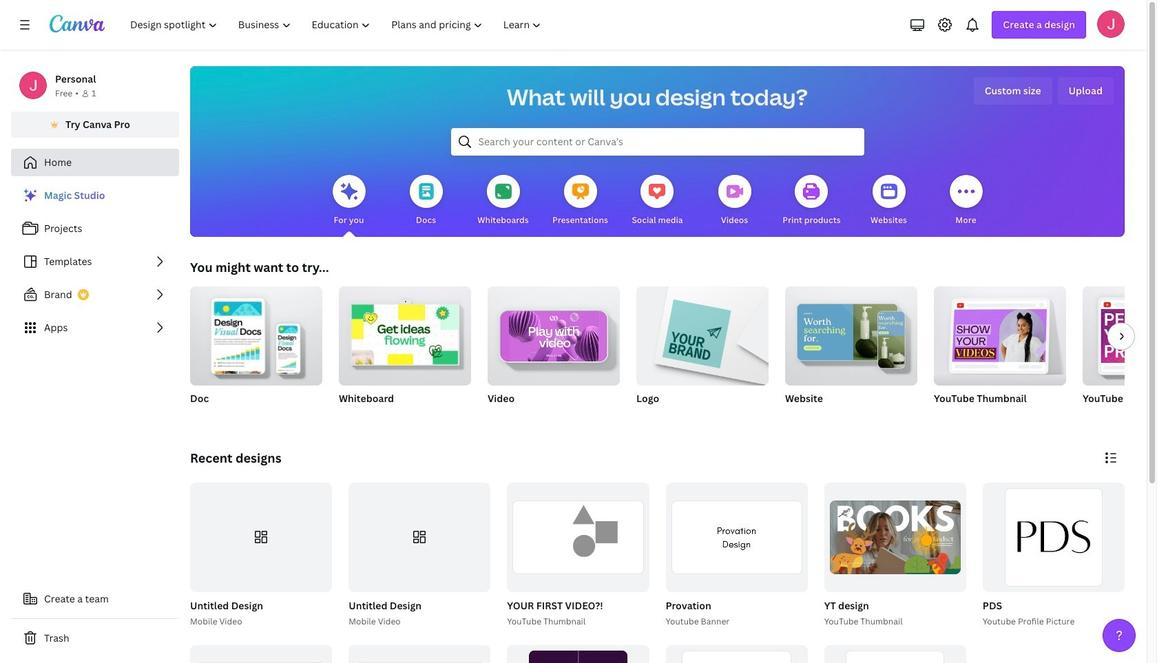 Task type: describe. For each thing, give the bounding box(es) containing it.
james peterson image
[[1098, 10, 1125, 38]]

Search search field
[[479, 129, 837, 155]]



Task type: vqa. For each thing, say whether or not it's contained in the screenshot.
do
no



Task type: locate. For each thing, give the bounding box(es) containing it.
top level navigation element
[[121, 11, 554, 39]]

None search field
[[451, 128, 865, 156]]

list
[[11, 182, 179, 342]]

group
[[488, 281, 620, 423], [488, 281, 620, 386], [637, 281, 769, 423], [637, 281, 769, 386], [786, 281, 918, 423], [786, 281, 918, 386], [935, 281, 1067, 423], [935, 281, 1067, 386], [190, 287, 323, 423], [190, 287, 323, 386], [339, 287, 471, 423], [1083, 287, 1158, 423], [1083, 287, 1158, 386], [187, 483, 332, 629], [190, 483, 332, 592], [346, 483, 491, 629], [505, 483, 650, 629], [507, 483, 650, 592], [663, 483, 808, 629], [666, 483, 808, 592], [822, 483, 967, 629], [825, 483, 967, 592], [981, 483, 1125, 629], [983, 483, 1125, 592], [507, 646, 650, 664], [666, 646, 808, 664], [825, 646, 967, 664]]



